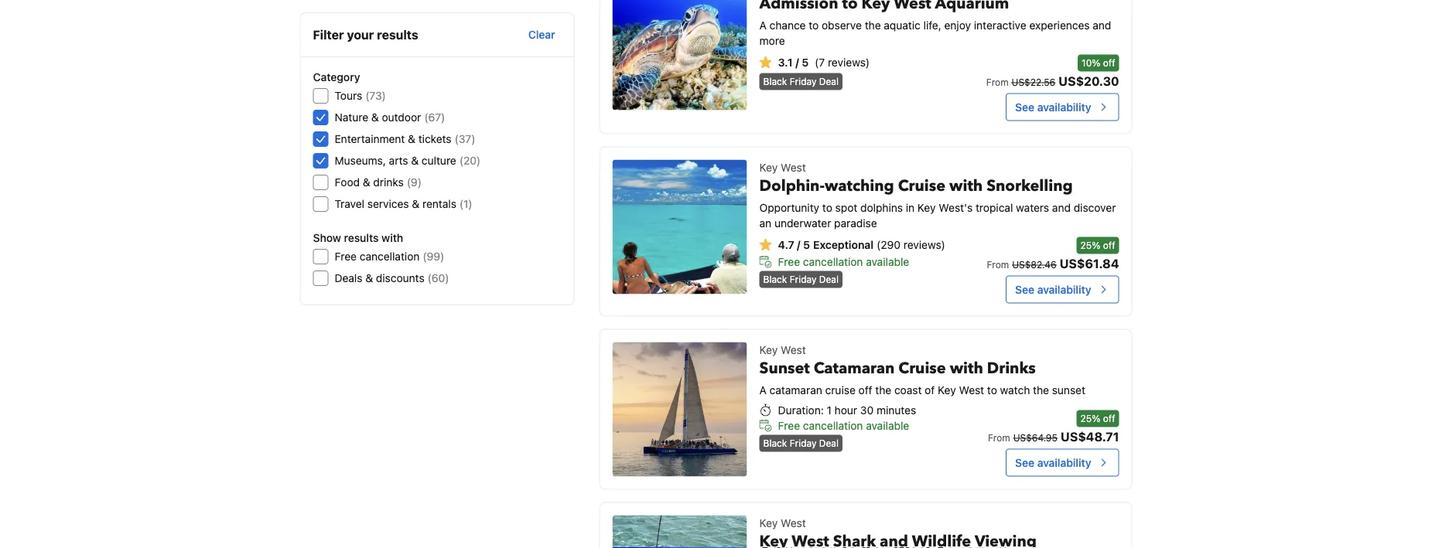 Task type: vqa. For each thing, say whether or not it's contained in the screenshot.


Task type: locate. For each thing, give the bounding box(es) containing it.
1 horizontal spatial to
[[823, 201, 833, 214]]

to inside key west dolphin-watching cruise with snorkelling opportunity to spot dolphins in key west's tropical waters and discover an underwater paradise
[[823, 201, 833, 214]]

0 vertical spatial a
[[760, 19, 767, 31]]

/ right 3.1
[[796, 56, 799, 69]]

a up more
[[760, 19, 767, 31]]

0 vertical spatial see
[[1016, 101, 1035, 114]]

2 25% off from the top
[[1081, 414, 1116, 425]]

west for key west dolphin-watching cruise with snorkelling opportunity to spot dolphins in key west's tropical waters and discover an underwater paradise
[[781, 161, 806, 174]]

and inside key west dolphin-watching cruise with snorkelling opportunity to spot dolphins in key west's tropical waters and discover an underwater paradise
[[1053, 201, 1071, 214]]

30
[[861, 404, 874, 417]]

2 black friday deal from the top
[[764, 275, 839, 285]]

2 free cancellation available from the top
[[778, 420, 910, 432]]

hour
[[835, 404, 858, 417]]

25% off up us$61.84
[[1081, 240, 1116, 251]]

1 vertical spatial 25% off
[[1081, 414, 1116, 425]]

1 available from the top
[[866, 256, 910, 268]]

(99)
[[423, 250, 445, 263]]

2 deal from the top
[[820, 275, 839, 285]]

0 vertical spatial with
[[950, 175, 983, 197]]

a inside key west sunset catamaran cruise with drinks a catamaran cruise off the coast of key west to watch the sunset
[[760, 384, 767, 397]]

us$48.71
[[1061, 430, 1120, 444]]

off inside key west sunset catamaran cruise with drinks a catamaran cruise off the coast of key west to watch the sunset
[[859, 384, 873, 397]]

3 see availability from the top
[[1016, 457, 1092, 470]]

1 25% from the top
[[1081, 240, 1101, 251]]

coast
[[895, 384, 922, 397]]

0 vertical spatial black friday deal
[[764, 76, 839, 87]]

0 vertical spatial deal
[[820, 76, 839, 87]]

black friday deal down 4.7
[[764, 275, 839, 285]]

free down 4.7
[[778, 256, 801, 268]]

deal
[[820, 76, 839, 87], [820, 275, 839, 285], [820, 439, 839, 449]]

cancellation
[[360, 250, 420, 263], [803, 256, 863, 268], [803, 420, 863, 432]]

1 black friday deal from the top
[[764, 76, 839, 87]]

us$82.46
[[1013, 260, 1057, 271]]

cruise up "in"
[[899, 175, 946, 197]]

0 horizontal spatial reviews)
[[828, 56, 870, 69]]

0 vertical spatial and
[[1093, 19, 1112, 31]]

key for key west sunset catamaran cruise with drinks a catamaran cruise off the coast of key west to watch the sunset
[[760, 344, 778, 357]]

deal down 3.1 / 5 (7 reviews)
[[820, 76, 839, 87]]

1 vertical spatial 25%
[[1081, 414, 1101, 425]]

black down 3.1
[[764, 76, 788, 87]]

off up '30'
[[859, 384, 873, 397]]

cancellation down exceptional
[[803, 256, 863, 268]]

and up 10% off
[[1093, 19, 1112, 31]]

from left us$64.95
[[989, 433, 1011, 444]]

(60)
[[428, 272, 449, 285]]

2 black from the top
[[764, 275, 788, 285]]

1 vertical spatial friday
[[790, 275, 817, 285]]

sunset
[[760, 358, 810, 379]]

reviews) right (7
[[828, 56, 870, 69]]

interactive
[[974, 19, 1027, 31]]

west inside key west dolphin-watching cruise with snorkelling opportunity to spot dolphins in key west's tropical waters and discover an underwater paradise
[[781, 161, 806, 174]]

with
[[950, 175, 983, 197], [382, 232, 404, 245], [950, 358, 984, 379]]

with up free cancellation (99)
[[382, 232, 404, 245]]

5 for exceptional
[[804, 239, 811, 251]]

/ for 3.1
[[796, 56, 799, 69]]

to right chance
[[809, 19, 819, 31]]

free cancellation available for catamaran
[[778, 420, 910, 432]]

0 vertical spatial availability
[[1038, 101, 1092, 114]]

results right the your
[[377, 27, 419, 42]]

with left drinks
[[950, 358, 984, 379]]

with up 'west's'
[[950, 175, 983, 197]]

0 vertical spatial 5
[[802, 56, 809, 69]]

reviews) right (290
[[904, 239, 946, 251]]

(67)
[[424, 111, 445, 124]]

see down us$22.56
[[1016, 101, 1035, 114]]

2 vertical spatial friday
[[790, 439, 817, 449]]

key inside key west link
[[760, 517, 778, 530]]

deal for catamaran
[[820, 439, 839, 449]]

2 horizontal spatial to
[[988, 384, 998, 397]]

black down duration:
[[764, 439, 788, 449]]

25%
[[1081, 240, 1101, 251], [1081, 414, 1101, 425]]

1 vertical spatial to
[[823, 201, 833, 214]]

availability down from us$82.46 us$61.84
[[1038, 283, 1092, 296]]

to
[[809, 19, 819, 31], [823, 201, 833, 214], [988, 384, 998, 397]]

friday down (7
[[790, 76, 817, 87]]

25% off up us$48.71 on the bottom right
[[1081, 414, 1116, 425]]

2 vertical spatial black
[[764, 439, 788, 449]]

the up minutes
[[876, 384, 892, 397]]

from
[[987, 77, 1009, 88], [987, 260, 1010, 271], [989, 433, 1011, 444]]

3 availability from the top
[[1038, 457, 1092, 470]]

paradise
[[835, 217, 878, 230]]

(20)
[[460, 154, 481, 167]]

from left us$22.56
[[987, 77, 1009, 88]]

3 black friday deal from the top
[[764, 439, 839, 449]]

/ right 4.7
[[797, 239, 801, 251]]

drinks
[[373, 176, 404, 189]]

friday down 4.7
[[790, 275, 817, 285]]

dolphins
[[861, 201, 903, 214]]

museums,
[[335, 154, 386, 167]]

1 black from the top
[[764, 76, 788, 87]]

& right deals
[[366, 272, 373, 285]]

&
[[371, 111, 379, 124], [408, 133, 416, 146], [411, 154, 419, 167], [363, 176, 371, 189], [412, 198, 420, 211], [366, 272, 373, 285]]

off up us$48.71 on the bottom right
[[1104, 414, 1116, 425]]

to left "spot"
[[823, 201, 833, 214]]

cruise inside key west sunset catamaran cruise with drinks a catamaran cruise off the coast of key west to watch the sunset
[[899, 358, 947, 379]]

& up museums, arts & culture (20)
[[408, 133, 416, 146]]

1 vertical spatial from
[[987, 260, 1010, 271]]

2 see availability from the top
[[1016, 283, 1092, 296]]

cruise up of
[[899, 358, 947, 379]]

2 25% from the top
[[1081, 414, 1101, 425]]

0 vertical spatial 25%
[[1081, 240, 1101, 251]]

off for sunset catamaran cruise with drinks
[[1104, 414, 1116, 425]]

1 horizontal spatial reviews)
[[904, 239, 946, 251]]

2 availability from the top
[[1038, 283, 1092, 296]]

culture
[[422, 154, 457, 167]]

0 vertical spatial 25% off
[[1081, 240, 1116, 251]]

25% for drinks
[[1081, 414, 1101, 425]]

2 vertical spatial availability
[[1038, 457, 1092, 470]]

see down us$64.95
[[1016, 457, 1035, 470]]

2 vertical spatial deal
[[820, 439, 839, 449]]

drinks
[[988, 358, 1036, 379]]

dolphin-watching cruise with snorkelling image
[[613, 160, 747, 295]]

available down minutes
[[866, 420, 910, 432]]

west
[[781, 161, 806, 174], [781, 344, 806, 357], [960, 384, 985, 397], [781, 517, 806, 530]]

1 vertical spatial /
[[797, 239, 801, 251]]

availability
[[1038, 101, 1092, 114], [1038, 283, 1092, 296], [1038, 457, 1092, 470]]

tropical
[[976, 201, 1014, 214]]

watching
[[825, 175, 895, 197]]

black friday deal down 3.1
[[764, 76, 839, 87]]

1
[[827, 404, 832, 417]]

25% off for drinks
[[1081, 414, 1116, 425]]

see
[[1016, 101, 1035, 114], [1016, 283, 1035, 296], [1016, 457, 1035, 470]]

deal down 1
[[820, 439, 839, 449]]

5
[[802, 56, 809, 69], [804, 239, 811, 251]]

0 vertical spatial free cancellation available
[[778, 256, 910, 268]]

see for snorkelling
[[1016, 283, 1035, 296]]

0 vertical spatial reviews)
[[828, 56, 870, 69]]

rentals
[[423, 198, 457, 211]]

(37)
[[455, 133, 476, 146]]

2 vertical spatial to
[[988, 384, 998, 397]]

from left the 'us$82.46' on the right of the page
[[987, 260, 1010, 271]]

free cancellation available for watching
[[778, 256, 910, 268]]

2 friday from the top
[[790, 275, 817, 285]]

available down (290
[[866, 256, 910, 268]]

the right watch
[[1034, 384, 1050, 397]]

25% up us$61.84
[[1081, 240, 1101, 251]]

entertainment
[[335, 133, 405, 146]]

2 vertical spatial with
[[950, 358, 984, 379]]

cruise for watching
[[899, 175, 946, 197]]

entertainment & tickets (37)
[[335, 133, 476, 146]]

availability down from us$64.95 us$48.71
[[1038, 457, 1092, 470]]

free for dolphin-
[[778, 256, 801, 268]]

2 vertical spatial black friday deal
[[764, 439, 839, 449]]

1 deal from the top
[[820, 76, 839, 87]]

1 25% off from the top
[[1081, 240, 1116, 251]]

0 vertical spatial see availability
[[1016, 101, 1092, 114]]

2 vertical spatial see
[[1016, 457, 1035, 470]]

the
[[865, 19, 881, 31], [876, 384, 892, 397], [1034, 384, 1050, 397]]

0 vertical spatial available
[[866, 256, 910, 268]]

& right food
[[363, 176, 371, 189]]

off right 10%
[[1104, 58, 1116, 69]]

to left watch
[[988, 384, 998, 397]]

deal down exceptional
[[820, 275, 839, 285]]

0 horizontal spatial and
[[1053, 201, 1071, 214]]

3 deal from the top
[[820, 439, 839, 449]]

to inside key west sunset catamaran cruise with drinks a catamaran cruise off the coast of key west to watch the sunset
[[988, 384, 998, 397]]

black
[[764, 76, 788, 87], [764, 275, 788, 285], [764, 439, 788, 449]]

3 friday from the top
[[790, 439, 817, 449]]

free cancellation available down exceptional
[[778, 256, 910, 268]]

2 a from the top
[[760, 384, 767, 397]]

1 vertical spatial black
[[764, 275, 788, 285]]

deal for watching
[[820, 275, 839, 285]]

cancellation down 1
[[803, 420, 863, 432]]

& right arts
[[411, 154, 419, 167]]

friday down duration:
[[790, 439, 817, 449]]

from for snorkelling
[[987, 260, 1010, 271]]

experiences
[[1030, 19, 1090, 31]]

cancellation for dolphin-
[[803, 256, 863, 268]]

friday
[[790, 76, 817, 87], [790, 275, 817, 285], [790, 439, 817, 449]]

& for discounts
[[366, 272, 373, 285]]

0 horizontal spatial to
[[809, 19, 819, 31]]

/
[[796, 56, 799, 69], [797, 239, 801, 251]]

1 horizontal spatial and
[[1093, 19, 1112, 31]]

& down (73)
[[371, 111, 379, 124]]

a down sunset
[[760, 384, 767, 397]]

1 vertical spatial deal
[[820, 275, 839, 285]]

from inside from us$64.95 us$48.71
[[989, 433, 1011, 444]]

availability down the from us$22.56 us$20.30
[[1038, 101, 1092, 114]]

sunset catamaran cruise with drinks image
[[613, 343, 747, 477]]

black down 4.7
[[764, 275, 788, 285]]

0 vertical spatial from
[[987, 77, 1009, 88]]

1 free cancellation available from the top
[[778, 256, 910, 268]]

available
[[866, 256, 910, 268], [866, 420, 910, 432]]

the left aquatic
[[865, 19, 881, 31]]

3 black from the top
[[764, 439, 788, 449]]

with inside key west sunset catamaran cruise with drinks a catamaran cruise off the coast of key west to watch the sunset
[[950, 358, 984, 379]]

2 vertical spatial from
[[989, 433, 1011, 444]]

results up free cancellation (99)
[[344, 232, 379, 245]]

free
[[335, 250, 357, 263], [778, 256, 801, 268], [778, 420, 801, 432]]

0 vertical spatial to
[[809, 19, 819, 31]]

see availability for snorkelling
[[1016, 283, 1092, 296]]

0 vertical spatial black
[[764, 76, 788, 87]]

1 vertical spatial cruise
[[899, 358, 947, 379]]

results
[[377, 27, 419, 42], [344, 232, 379, 245]]

1 vertical spatial a
[[760, 384, 767, 397]]

1 vertical spatial see availability
[[1016, 283, 1092, 296]]

2 vertical spatial see availability
[[1016, 457, 1092, 470]]

black for dolphin-
[[764, 275, 788, 285]]

see availability
[[1016, 101, 1092, 114], [1016, 283, 1092, 296], [1016, 457, 1092, 470]]

1 vertical spatial results
[[344, 232, 379, 245]]

travel services & rentals (1)
[[335, 198, 473, 211]]

1 vertical spatial free cancellation available
[[778, 420, 910, 432]]

1 vertical spatial black friday deal
[[764, 275, 839, 285]]

tours
[[335, 89, 362, 102]]

0 vertical spatial results
[[377, 27, 419, 42]]

see down the 'us$82.46' on the right of the page
[[1016, 283, 1035, 296]]

category
[[313, 71, 360, 84]]

0 vertical spatial cruise
[[899, 175, 946, 197]]

1 vertical spatial availability
[[1038, 283, 1092, 296]]

free down duration:
[[778, 420, 801, 432]]

key west link
[[600, 503, 1133, 549]]

free cancellation available down hour
[[778, 420, 910, 432]]

black friday deal down duration:
[[764, 439, 839, 449]]

& for drinks
[[363, 176, 371, 189]]

25% up us$48.71 on the bottom right
[[1081, 414, 1101, 425]]

1 vertical spatial available
[[866, 420, 910, 432]]

key west shark and wildlife viewing adventure image
[[613, 516, 747, 549]]

1 vertical spatial 5
[[804, 239, 811, 251]]

opportunity
[[760, 201, 820, 214]]

5 right 4.7
[[804, 239, 811, 251]]

black friday deal
[[764, 76, 839, 87], [764, 275, 839, 285], [764, 439, 839, 449]]

see availability down from us$64.95 us$48.71
[[1016, 457, 1092, 470]]

0 vertical spatial friday
[[790, 76, 817, 87]]

2 available from the top
[[866, 420, 910, 432]]

0 vertical spatial /
[[796, 56, 799, 69]]

(73)
[[366, 89, 386, 102]]

us$64.95
[[1014, 433, 1058, 444]]

1 vertical spatial see
[[1016, 283, 1035, 296]]

and right the waters
[[1053, 201, 1071, 214]]

tours (73)
[[335, 89, 386, 102]]

cruise inside key west dolphin-watching cruise with snorkelling opportunity to spot dolphins in key west's tropical waters and discover an underwater paradise
[[899, 175, 946, 197]]

3 see from the top
[[1016, 457, 1035, 470]]

your
[[347, 27, 374, 42]]

off up us$61.84
[[1104, 240, 1116, 251]]

off
[[1104, 58, 1116, 69], [1104, 240, 1116, 251], [859, 384, 873, 397], [1104, 414, 1116, 425]]

see availability down the from us$22.56 us$20.30
[[1016, 101, 1092, 114]]

and inside a chance to observe the aquatic life, enjoy interactive experiences and more
[[1093, 19, 1112, 31]]

1 a from the top
[[760, 19, 767, 31]]

1 vertical spatial and
[[1053, 201, 1071, 214]]

free cancellation (99)
[[335, 250, 445, 263]]

from inside from us$82.46 us$61.84
[[987, 260, 1010, 271]]

25% off
[[1081, 240, 1116, 251], [1081, 414, 1116, 425]]

with inside key west dolphin-watching cruise with snorkelling opportunity to spot dolphins in key west's tropical waters and discover an underwater paradise
[[950, 175, 983, 197]]

see availability down from us$82.46 us$61.84
[[1016, 283, 1092, 296]]

5 left (7
[[802, 56, 809, 69]]

key for key west
[[760, 517, 778, 530]]

2 see from the top
[[1016, 283, 1035, 296]]

friday for sunset
[[790, 439, 817, 449]]

and
[[1093, 19, 1112, 31], [1053, 201, 1071, 214]]

10%
[[1082, 58, 1101, 69]]



Task type: describe. For each thing, give the bounding box(es) containing it.
dolphin-
[[760, 175, 825, 197]]

show results with
[[313, 232, 404, 245]]

clear
[[529, 28, 555, 41]]

enjoy
[[945, 19, 972, 31]]

1 vertical spatial reviews)
[[904, 239, 946, 251]]

& for tickets
[[408, 133, 416, 146]]

to inside a chance to observe the aquatic life, enjoy interactive experiences and more
[[809, 19, 819, 31]]

food & drinks (9)
[[335, 176, 422, 189]]

with for sunset catamaran cruise with drinks
[[950, 358, 984, 379]]

admission to key west aquarium image
[[613, 0, 747, 110]]

more
[[760, 34, 785, 47]]

exceptional
[[814, 239, 874, 251]]

deals
[[335, 272, 363, 285]]

travel
[[335, 198, 365, 211]]

& down (9)
[[412, 198, 420, 211]]

underwater
[[775, 217, 832, 230]]

10% off
[[1082, 58, 1116, 69]]

in
[[906, 201, 915, 214]]

25% off for snorkelling
[[1081, 240, 1116, 251]]

of
[[925, 384, 935, 397]]

from us$22.56 us$20.30
[[987, 74, 1120, 88]]

duration: 1 hour 30 minutes
[[778, 404, 917, 417]]

free up deals
[[335, 250, 357, 263]]

cancellation up deals & discounts (60)
[[360, 250, 420, 263]]

clear button
[[522, 21, 562, 49]]

1 friday from the top
[[790, 76, 817, 87]]

sunset
[[1053, 384, 1086, 397]]

key for key west dolphin-watching cruise with snorkelling opportunity to spot dolphins in key west's tropical waters and discover an underwater paradise
[[760, 161, 778, 174]]

catamaran
[[770, 384, 823, 397]]

1 availability from the top
[[1038, 101, 1092, 114]]

3.1
[[778, 56, 793, 69]]

5 for (7
[[802, 56, 809, 69]]

25% for snorkelling
[[1081, 240, 1101, 251]]

us$61.84
[[1060, 256, 1120, 271]]

3.1 / 5 (7 reviews)
[[778, 56, 870, 69]]

see availability for drinks
[[1016, 457, 1092, 470]]

discover
[[1074, 201, 1117, 214]]

(290
[[877, 239, 901, 251]]

key west dolphin-watching cruise with snorkelling opportunity to spot dolphins in key west's tropical waters and discover an underwater paradise
[[760, 161, 1117, 230]]

nature
[[335, 111, 369, 124]]

(9)
[[407, 176, 422, 189]]

cruise
[[826, 384, 856, 397]]

off for dolphin-watching cruise with snorkelling
[[1104, 240, 1116, 251]]

1 vertical spatial with
[[382, 232, 404, 245]]

filter your results
[[313, 27, 419, 42]]

cruise for catamaran
[[899, 358, 947, 379]]

available for catamaran
[[866, 420, 910, 432]]

chance
[[770, 19, 806, 31]]

4.7 / 5 exceptional (290 reviews)
[[778, 239, 946, 251]]

a inside a chance to observe the aquatic life, enjoy interactive experiences and more
[[760, 19, 767, 31]]

black for sunset
[[764, 439, 788, 449]]

an
[[760, 217, 772, 230]]

from us$64.95 us$48.71
[[989, 430, 1120, 444]]

4.7
[[778, 239, 795, 251]]

availability for snorkelling
[[1038, 283, 1092, 296]]

(7
[[815, 56, 825, 69]]

1 see from the top
[[1016, 101, 1035, 114]]

us$22.56
[[1012, 77, 1056, 88]]

from for drinks
[[989, 433, 1011, 444]]

west for key west
[[781, 517, 806, 530]]

availability for drinks
[[1038, 457, 1092, 470]]

cancellation for sunset
[[803, 420, 863, 432]]

black friday deal for sunset
[[764, 439, 839, 449]]

key west sunset catamaran cruise with drinks a catamaran cruise off the coast of key west to watch the sunset
[[760, 344, 1086, 397]]

watch
[[1001, 384, 1031, 397]]

available for watching
[[866, 256, 910, 268]]

nature & outdoor (67)
[[335, 111, 445, 124]]

friday for dolphin-
[[790, 275, 817, 285]]

museums, arts & culture (20)
[[335, 154, 481, 167]]

from inside the from us$22.56 us$20.30
[[987, 77, 1009, 88]]

aquatic
[[884, 19, 921, 31]]

& for outdoor
[[371, 111, 379, 124]]

duration:
[[778, 404, 824, 417]]

/ for 4.7
[[797, 239, 801, 251]]

off for a chance to observe the aquatic life, enjoy interactive experiences and more
[[1104, 58, 1116, 69]]

free for sunset
[[778, 420, 801, 432]]

services
[[368, 198, 409, 211]]

discounts
[[376, 272, 425, 285]]

black friday deal for dolphin-
[[764, 275, 839, 285]]

waters
[[1017, 201, 1050, 214]]

west's
[[939, 201, 973, 214]]

with for dolphin-watching cruise with snorkelling
[[950, 175, 983, 197]]

arts
[[389, 154, 408, 167]]

filter
[[313, 27, 344, 42]]

spot
[[836, 201, 858, 214]]

the inside a chance to observe the aquatic life, enjoy interactive experiences and more
[[865, 19, 881, 31]]

from us$82.46 us$61.84
[[987, 256, 1120, 271]]

life,
[[924, 19, 942, 31]]

west for key west sunset catamaran cruise with drinks a catamaran cruise off the coast of key west to watch the sunset
[[781, 344, 806, 357]]

outdoor
[[382, 111, 421, 124]]

tickets
[[419, 133, 452, 146]]

a chance to observe the aquatic life, enjoy interactive experiences and more
[[760, 19, 1112, 47]]

key west
[[760, 517, 806, 530]]

us$20.30
[[1059, 74, 1120, 88]]

1 see availability from the top
[[1016, 101, 1092, 114]]

deals & discounts (60)
[[335, 272, 449, 285]]

minutes
[[877, 404, 917, 417]]

(1)
[[460, 198, 473, 211]]

observe
[[822, 19, 862, 31]]

catamaran
[[814, 358, 895, 379]]

food
[[335, 176, 360, 189]]

snorkelling
[[987, 175, 1073, 197]]

show
[[313, 232, 341, 245]]

see for drinks
[[1016, 457, 1035, 470]]



